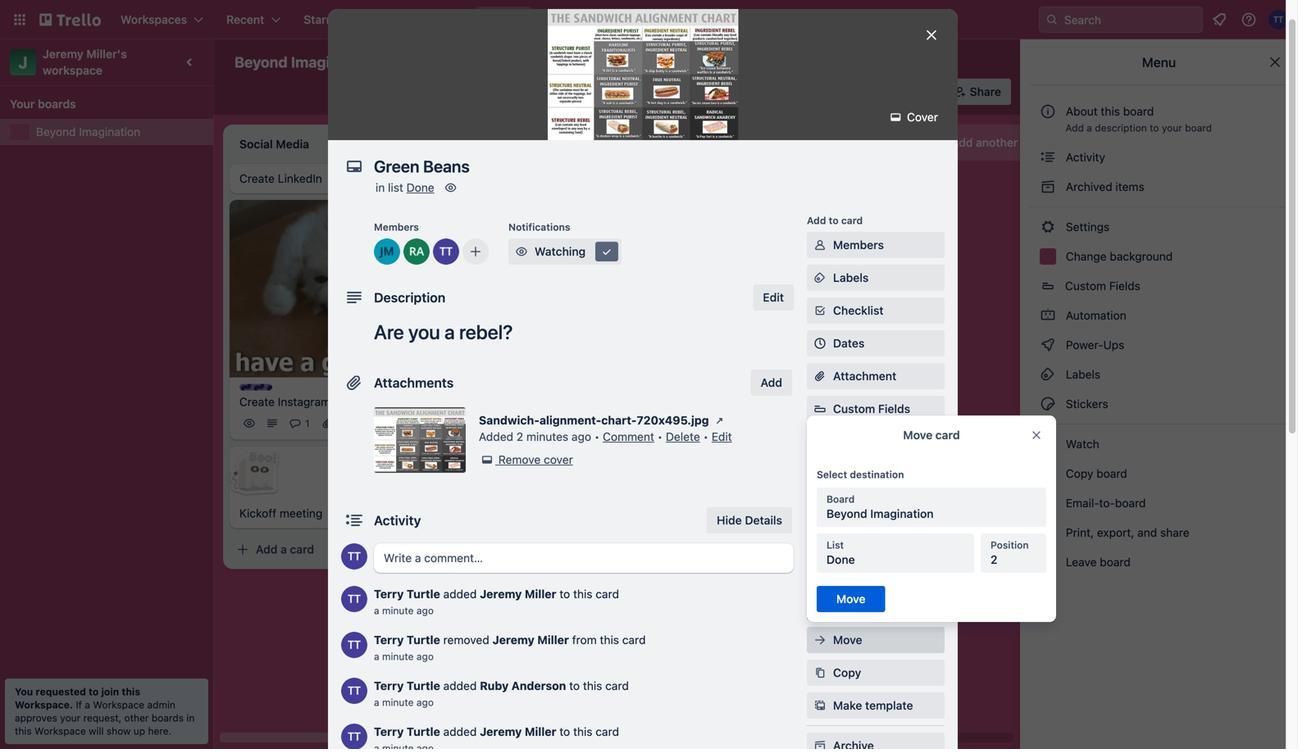 Task type: describe. For each thing, give the bounding box(es) containing it.
sm image inside "watching" 'button'
[[599, 244, 615, 260]]

settings link
[[1030, 214, 1289, 240]]

0 notifications image
[[1210, 10, 1230, 30]]

3 added from the top
[[443, 726, 477, 739]]

to inside you requested to join this workspace.
[[89, 687, 99, 698]]

copy board
[[1063, 467, 1128, 481]]

remove cover
[[499, 453, 573, 467]]

about this board add a description to your board
[[1066, 105, 1212, 134]]

here.
[[148, 726, 172, 737]]

0 vertical spatial jeremy miller (jeremymiller198) image
[[898, 80, 921, 103]]

workspace
[[43, 64, 103, 77]]

archived items link
[[1030, 174, 1289, 200]]

sandwich-alignment-chart-720x495.jpg
[[479, 414, 709, 427]]

kickoff meeting link
[[240, 506, 430, 522]]

0 vertical spatial 1
[[771, 380, 776, 392]]

Board name text field
[[226, 49, 383, 75]]

up
[[133, 726, 145, 737]]

0 horizontal spatial members
[[374, 221, 419, 233]]

template
[[865, 699, 913, 713]]

archived items
[[1063, 180, 1145, 194]]

social
[[833, 535, 866, 549]]

sm image for remove cover link
[[479, 452, 495, 468]]

this inside you requested to join this workspace.
[[122, 687, 140, 698]]

you
[[15, 687, 33, 698]]

if
[[76, 700, 82, 711]]

to-
[[1100, 497, 1115, 510]]

activity link
[[1030, 144, 1289, 171]]

1 vertical spatial labels
[[1063, 368, 1101, 381]]

board up description
[[1123, 105, 1154, 118]]

board down export,
[[1100, 556, 1131, 569]]

attachment
[[833, 370, 897, 383]]

social media button
[[807, 529, 945, 555]]

share
[[1161, 526, 1190, 540]]

a inside terry turtle removed jeremy miller from this card a minute ago
[[374, 651, 379, 663]]

change background link
[[1030, 244, 1289, 270]]

create instagram
[[240, 396, 331, 409]]

share
[[970, 85, 1002, 98]]

imagination inside the board beyond imagination
[[871, 507, 934, 521]]

automation inside 'link'
[[1063, 309, 1127, 322]]

1 vertical spatial list
[[388, 181, 403, 194]]

ago for terry turtle added ruby anderson to this card a minute ago
[[417, 697, 434, 709]]

1 vertical spatial power-ups
[[1063, 338, 1128, 352]]

card inside terry turtle removed jeremy miller from this card a minute ago
[[622, 634, 646, 647]]

ups down the automation 'link'
[[1104, 338, 1125, 352]]

1 vertical spatial jeremy miller (jeremymiller198) image
[[413, 414, 433, 434]]

edit inside button
[[763, 291, 784, 304]]

social media
[[833, 535, 902, 549]]

description
[[1095, 122, 1147, 134]]

2 vertical spatial jeremy miller (jeremymiller198) image
[[623, 397, 643, 417]]

1 horizontal spatial power-ups
[[807, 445, 860, 456]]

move for move card
[[903, 429, 933, 442]]

sm image inside copy board link
[[1040, 466, 1057, 482]]

kickoff meeting
[[240, 507, 323, 521]]

another
[[976, 136, 1018, 149]]

jeremy for terry turtle added jeremy miller to this card a minute ago
[[480, 588, 522, 601]]

turtle for terry turtle added ruby anderson to this card a minute ago
[[407, 680, 440, 693]]

make
[[833, 699, 862, 713]]

a minute ago link for terry turtle added jeremy miller to this card a minute ago
[[374, 605, 434, 617]]

to down anderson
[[560, 726, 570, 739]]

custom fields button for add to card
[[807, 401, 945, 418]]

delete link
[[666, 430, 700, 444]]

customize views image
[[634, 54, 651, 71]]

done link
[[407, 181, 434, 194]]

comment
[[603, 430, 655, 444]]

admin
[[147, 700, 175, 711]]

select destination
[[817, 469, 904, 481]]

add a card for create from template… image
[[722, 417, 780, 430]]

items
[[1116, 180, 1145, 194]]

add button button
[[807, 562, 945, 588]]

terry for terry turtle removed jeremy miller from this card a minute ago
[[374, 634, 404, 647]]

sm image inside the automation 'link'
[[1040, 308, 1057, 324]]

change background
[[1063, 250, 1173, 263]]

sm image for move link
[[812, 632, 828, 649]]

to inside "about this board add a description to your board"
[[1150, 122, 1159, 134]]

board up to-
[[1097, 467, 1128, 481]]

description
[[374, 290, 446, 306]]

green beans
[[705, 358, 773, 371]]

added 2 minutes ago
[[479, 430, 591, 444]]

0 vertical spatial workspace
[[93, 700, 145, 711]]

sm image inside cover "link"
[[888, 109, 904, 126]]

leave board link
[[1030, 550, 1289, 576]]

boards inside 'element'
[[38, 97, 76, 111]]

sm image for 'archived items' link
[[1040, 179, 1057, 195]]

workspace.
[[15, 700, 73, 711]]

stickers
[[1063, 397, 1109, 411]]

custom for menu
[[1066, 279, 1107, 293]]

1 vertical spatial jeremy miller (jeremymiller198) image
[[879, 376, 899, 396]]

ago for terry turtle added jeremy miller to this card a minute ago
[[417, 605, 434, 617]]

add power-ups link
[[807, 462, 945, 488]]

search image
[[1046, 13, 1059, 26]]

add another list
[[952, 136, 1037, 149]]

sm image for email-to-board link
[[1040, 495, 1057, 512]]

sm image for the power-ups link
[[1040, 337, 1057, 354]]

ups inside button
[[668, 85, 689, 98]]

a inside the terry turtle added jeremy miller to this card a minute ago
[[374, 605, 379, 617]]

add a card button for left create from template… icon
[[230, 537, 413, 563]]

sm image inside copy link
[[812, 665, 828, 682]]

attachments
[[374, 375, 454, 391]]

board up print, export, and share
[[1115, 497, 1146, 510]]

0 horizontal spatial ruby anderson (rubyanderson7) image
[[404, 239, 430, 265]]

change
[[1066, 250, 1107, 263]]

minute for terry turtle added jeremy miller to this card a minute ago
[[382, 605, 414, 617]]

1 horizontal spatial create from template… image
[[653, 438, 666, 452]]

0 horizontal spatial ruby anderson (rubyanderson7) image
[[646, 397, 666, 417]]

in inside if a workspace admin approves your request, other boards in this workspace will show up here.
[[187, 713, 195, 724]]

1 vertical spatial 1
[[305, 418, 310, 430]]

0 horizontal spatial create from template… image
[[420, 544, 433, 557]]

2 vertical spatial miller
[[525, 726, 557, 739]]

create for create linkedin
[[240, 172, 275, 185]]

leave board
[[1063, 556, 1131, 569]]

select
[[817, 469, 847, 481]]

automation button
[[703, 79, 798, 105]]

1 vertical spatial done
[[827, 553, 855, 567]]

dates button
[[807, 331, 945, 357]]

terry turtle added jeremy miller to this card a minute ago
[[374, 588, 619, 617]]

cover
[[544, 453, 573, 467]]

create for create instagram
[[240, 396, 275, 409]]

turtle for terry turtle removed jeremy miller from this card a minute ago
[[407, 634, 440, 647]]

imagination inside board name text field
[[291, 53, 374, 71]]

if a workspace admin approves your request, other boards in this workspace will show up here.
[[15, 700, 195, 737]]

1 horizontal spatial in
[[376, 181, 385, 194]]

sm image for checklist link
[[812, 303, 828, 319]]

boards inside if a workspace admin approves your request, other boards in this workspace will show up here.
[[152, 713, 184, 724]]

power-ups button
[[597, 79, 699, 105]]

open information menu image
[[1241, 11, 1257, 28]]

stickers link
[[1030, 391, 1289, 418]]

terry turtle added ruby anderson to this card a minute ago
[[374, 680, 629, 709]]

from
[[572, 634, 597, 647]]

removed
[[443, 634, 489, 647]]

board link
[[556, 49, 626, 75]]

remove
[[499, 453, 541, 467]]

1 vertical spatial members
[[833, 238, 884, 252]]

power-ups inside button
[[629, 85, 689, 98]]

1 vertical spatial beyond imagination
[[36, 125, 140, 139]]

are you a rebel?
[[374, 321, 513, 344]]

hide details
[[717, 514, 783, 527]]

1 vertical spatial edit
[[712, 430, 732, 444]]

email-to-board
[[1063, 497, 1146, 510]]

copy for copy
[[833, 666, 862, 680]]

kickoff
[[240, 507, 277, 521]]

this inside terry turtle added ruby anderson to this card a minute ago
[[583, 680, 602, 693]]

make template
[[833, 699, 913, 713]]

sm image inside automation button
[[703, 79, 726, 102]]

0 vertical spatial labels link
[[807, 265, 945, 291]]

activity inside activity link
[[1063, 151, 1106, 164]]

sm image for activity link
[[1040, 149, 1057, 166]]

primary element
[[0, 0, 1298, 39]]

terry for terry turtle added jeremy miller to this card a minute ago
[[374, 588, 404, 601]]

copy board link
[[1030, 461, 1289, 487]]

2 vertical spatial automation
[[807, 510, 863, 522]]

power- up select
[[807, 445, 841, 456]]

anderson
[[512, 680, 566, 693]]

add to card
[[807, 215, 863, 226]]

0 vertical spatial jeremy miller (jeremymiller198) image
[[374, 239, 400, 265]]

0 horizontal spatial done
[[407, 181, 434, 194]]

added for jeremy miller
[[443, 588, 477, 601]]

add power-ups
[[833, 468, 918, 481]]

board beyond imagination
[[827, 494, 934, 521]]

add a card for left create from template… icon
[[256, 543, 314, 557]]

sm image for leave board link
[[1040, 554, 1057, 571]]

media
[[869, 535, 902, 549]]



Task type: vqa. For each thing, say whether or not it's contained in the screenshot.
the leftmost "Workspaces"
no



Task type: locate. For each thing, give the bounding box(es) containing it.
share button
[[947, 79, 1011, 105]]

0 horizontal spatial board
[[584, 55, 616, 69]]

1 turtle from the top
[[407, 588, 440, 601]]

1 horizontal spatial 2
[[991, 553, 998, 567]]

minute inside terry turtle added ruby anderson to this card a minute ago
[[382, 697, 414, 709]]

add inside "button"
[[952, 136, 973, 149]]

create from template… image
[[653, 438, 666, 452], [420, 544, 433, 557]]

notifications
[[509, 221, 570, 233]]

ruby anderson (rubyanderson7) image up description
[[404, 239, 430, 265]]

move link
[[807, 628, 945, 654]]

this inside the terry turtle added jeremy miller to this card a minute ago
[[573, 588, 593, 601]]

cover link
[[883, 104, 948, 130]]

1 horizontal spatial beyond imagination
[[235, 53, 374, 71]]

create instagram link
[[240, 394, 430, 411]]

fields up create from template… image
[[878, 402, 911, 416]]

ups up the board beyond imagination
[[897, 468, 918, 481]]

1 a minute ago link from the top
[[374, 605, 434, 617]]

2 vertical spatial a minute ago link
[[374, 697, 434, 709]]

a inside "about this board add a description to your board"
[[1087, 122, 1092, 134]]

chart-
[[601, 414, 637, 427]]

done
[[407, 181, 434, 194], [827, 553, 855, 567]]

request,
[[83, 713, 122, 724]]

custom fields for add to card
[[833, 402, 911, 416]]

terry turtle (terryturtle) image
[[433, 239, 459, 265], [600, 397, 620, 417], [390, 414, 410, 434], [341, 544, 367, 570], [341, 632, 367, 659], [341, 678, 367, 705]]

attachment button
[[807, 363, 945, 390]]

2 for 2
[[991, 553, 998, 567]]

1 vertical spatial 2
[[991, 553, 998, 567]]

power- inside power-ups button
[[629, 85, 668, 98]]

1 horizontal spatial automation
[[807, 510, 863, 522]]

create from template… image
[[886, 417, 899, 430]]

email-to-board link
[[1030, 491, 1289, 517]]

beyond inside board name text field
[[235, 53, 288, 71]]

list done
[[827, 540, 855, 567]]

custom fields up create from template… image
[[833, 402, 911, 416]]

1 vertical spatial add a card
[[489, 438, 547, 452]]

list left the done link
[[388, 181, 403, 194]]

added for ruby anderson
[[443, 680, 477, 693]]

sm image for stickers link
[[1040, 396, 1057, 413]]

sm image inside email-to-board link
[[1040, 495, 1057, 512]]

0 vertical spatial beyond
[[235, 53, 288, 71]]

custom fields for menu
[[1066, 279, 1141, 293]]

miller left from
[[538, 634, 569, 647]]

card inside the terry turtle added jeremy miller to this card a minute ago
[[596, 588, 619, 601]]

1 horizontal spatial custom fields
[[1066, 279, 1141, 293]]

jeremy up the workspace at left
[[43, 47, 84, 61]]

to up activity link
[[1150, 122, 1159, 134]]

custom down attachment
[[833, 402, 875, 416]]

print, export, and share link
[[1030, 520, 1289, 546]]

miller down anderson
[[525, 726, 557, 739]]

terry inside terry turtle added ruby anderson to this card a minute ago
[[374, 680, 404, 693]]

sm image for make template link
[[812, 698, 828, 714]]

create left linkedin
[[240, 172, 275, 185]]

members down add to card
[[833, 238, 884, 252]]

copy for copy board
[[1066, 467, 1094, 481]]

added up removed
[[443, 588, 477, 601]]

checklist link
[[807, 298, 945, 324]]

jeremy for terry turtle added jeremy miller to this card
[[480, 726, 522, 739]]

this inside terry turtle removed jeremy miller from this card a minute ago
[[600, 634, 619, 647]]

destination
[[850, 469, 904, 481]]

edit up beans
[[763, 291, 784, 304]]

j
[[18, 52, 28, 72]]

720x495.jpg
[[637, 414, 709, 427]]

jeremy miller (jeremymiller198) image up description
[[374, 239, 400, 265]]

1 vertical spatial in
[[187, 713, 195, 724]]

in right other
[[187, 713, 195, 724]]

minute inside the terry turtle added jeremy miller to this card a minute ago
[[382, 605, 414, 617]]

create linkedin
[[240, 172, 322, 185]]

jeremy for terry turtle removed jeremy miller from this card a minute ago
[[493, 634, 535, 647]]

add a card button for create from template… image
[[696, 410, 879, 437]]

sm image inside settings 'link'
[[1040, 219, 1057, 235]]

1 vertical spatial move
[[833, 634, 863, 647]]

automation link
[[1030, 303, 1289, 329]]

miller down the write a comment text field
[[525, 588, 557, 601]]

2 for 2 minutes ago
[[517, 430, 523, 444]]

3 turtle from the top
[[407, 680, 440, 693]]

this inside "about this board add a description to your board"
[[1101, 105, 1120, 118]]

your up activity link
[[1162, 122, 1183, 134]]

sm image for 'print, export, and share' link
[[1040, 525, 1057, 541]]

1 vertical spatial your
[[60, 713, 81, 724]]

details
[[745, 514, 783, 527]]

ago inside terry turtle added ruby anderson to this card a minute ago
[[417, 697, 434, 709]]

1 horizontal spatial edit
[[763, 291, 784, 304]]

0 horizontal spatial workspace
[[34, 726, 86, 737]]

turtle inside terry turtle added ruby anderson to this card a minute ago
[[407, 680, 440, 693]]

0 vertical spatial add a card
[[722, 417, 780, 430]]

1 horizontal spatial jeremy miller (jeremymiller198) image
[[413, 414, 433, 434]]

a minute ago link for terry turtle added ruby anderson to this card a minute ago
[[374, 697, 434, 709]]

list
[[827, 540, 844, 551]]

add inside "about this board add a description to your board"
[[1066, 122, 1084, 134]]

1 horizontal spatial move
[[903, 429, 933, 442]]

automation inside button
[[726, 85, 788, 98]]

4 terry from the top
[[374, 726, 404, 739]]

added
[[479, 430, 514, 444]]

color: purple, title: none image
[[240, 384, 272, 391]]

comment link
[[603, 430, 655, 444]]

jeremy miller (jeremymiller198) image up cover "link"
[[898, 80, 921, 103]]

0 vertical spatial boards
[[38, 97, 76, 111]]

labels link down the power-ups link
[[1030, 362, 1289, 388]]

0 horizontal spatial move
[[833, 634, 863, 647]]

your boards
[[10, 97, 76, 111]]

power-ups up select
[[807, 445, 860, 456]]

a inside if a workspace admin approves your request, other boards in this workspace will show up here.
[[85, 700, 90, 711]]

1 vertical spatial custom fields button
[[807, 401, 945, 418]]

ruby anderson (rubyanderson7) image
[[856, 376, 876, 396], [646, 397, 666, 417]]

fields
[[1110, 279, 1141, 293], [878, 402, 911, 416]]

you
[[408, 321, 440, 344]]

create down "color: purple, title: none" image
[[240, 396, 275, 409]]

0 horizontal spatial in
[[187, 713, 195, 724]]

edit button
[[753, 285, 794, 311]]

beyond imagination link
[[36, 124, 203, 140]]

0 vertical spatial labels
[[833, 271, 869, 285]]

ruby anderson (rubyanderson7) image up cover
[[919, 80, 942, 103]]

position 2
[[991, 540, 1029, 567]]

beyond imagination inside board name text field
[[235, 53, 374, 71]]

1 minute from the top
[[382, 605, 414, 617]]

added inside the terry turtle added jeremy miller to this card a minute ago
[[443, 588, 477, 601]]

0 horizontal spatial activity
[[374, 513, 421, 529]]

labels up the stickers
[[1063, 368, 1101, 381]]

0 horizontal spatial beyond
[[36, 125, 76, 139]]

sm image inside stickers link
[[1040, 396, 1057, 413]]

1 vertical spatial copy
[[833, 666, 862, 680]]

actions
[[807, 610, 844, 622]]

fields down "change background"
[[1110, 279, 1141, 293]]

to up members link
[[829, 215, 839, 226]]

labels up checklist
[[833, 271, 869, 285]]

1 vertical spatial beyond
[[36, 125, 76, 139]]

0 vertical spatial custom fields
[[1066, 279, 1141, 293]]

watching
[[535, 245, 586, 258]]

ups up select destination
[[841, 445, 860, 456]]

None submit
[[817, 586, 886, 613]]

to left join
[[89, 687, 99, 698]]

0 vertical spatial create
[[240, 172, 275, 185]]

custom for add to card
[[833, 402, 875, 416]]

create
[[240, 172, 275, 185], [240, 396, 275, 409]]

export,
[[1097, 526, 1135, 540]]

2 vertical spatial beyond
[[827, 507, 868, 521]]

3 a minute ago link from the top
[[374, 697, 434, 709]]

0 vertical spatial ruby anderson (rubyanderson7) image
[[856, 376, 876, 396]]

this inside if a workspace admin approves your request, other boards in this workspace will show up here.
[[15, 726, 32, 737]]

2 inside 'position 2'
[[991, 553, 998, 567]]

create linkedin link
[[240, 171, 430, 187]]

sm image
[[703, 79, 726, 102], [888, 109, 904, 126], [443, 180, 459, 196], [599, 244, 615, 260], [812, 270, 828, 286], [1040, 308, 1057, 324], [712, 413, 728, 429], [1040, 466, 1057, 482], [812, 665, 828, 682], [812, 738, 828, 750]]

terry for terry turtle added jeremy miller to this card
[[374, 726, 404, 739]]

custom fields button down the attachment button
[[807, 401, 945, 418]]

hide details link
[[707, 508, 792, 534]]

miller for to this card
[[525, 588, 557, 601]]

Write a comment text field
[[374, 544, 794, 573]]

power- up the board beyond imagination
[[858, 468, 897, 481]]

requested
[[36, 687, 86, 698]]

sm image inside members link
[[812, 237, 828, 253]]

green
[[705, 358, 737, 371]]

terry for terry turtle added ruby anderson to this card a minute ago
[[374, 680, 404, 693]]

minute for terry turtle removed jeremy miller from this card a minute ago
[[382, 651, 414, 663]]

workspace down the approves
[[34, 726, 86, 737]]

members down in list done
[[374, 221, 419, 233]]

linkedin
[[278, 172, 322, 185]]

jeremy miller (jeremymiller198) image
[[898, 80, 921, 103], [879, 376, 899, 396], [623, 397, 643, 417]]

add
[[1066, 122, 1084, 134], [952, 136, 973, 149], [807, 215, 826, 226], [761, 376, 783, 390], [722, 417, 744, 430], [489, 438, 511, 452], [833, 468, 855, 481], [256, 543, 278, 557], [833, 568, 855, 582]]

ago for terry turtle removed jeremy miller from this card a minute ago
[[417, 651, 434, 663]]

3 minute from the top
[[382, 697, 414, 709]]

2 vertical spatial add a card
[[256, 543, 314, 557]]

watch link
[[1030, 431, 1289, 458]]

0 vertical spatial beyond imagination
[[235, 53, 374, 71]]

0 horizontal spatial labels link
[[807, 265, 945, 291]]

4 turtle from the top
[[407, 726, 440, 739]]

in left the done link
[[376, 181, 385, 194]]

0 vertical spatial copy
[[1066, 467, 1094, 481]]

edit link
[[712, 430, 732, 444]]

2 horizontal spatial add a card button
[[696, 410, 879, 437]]

position
[[991, 540, 1029, 551]]

1
[[771, 380, 776, 392], [305, 418, 310, 430]]

0 vertical spatial members
[[374, 221, 419, 233]]

print,
[[1066, 526, 1094, 540]]

1 vertical spatial a minute ago link
[[374, 651, 434, 663]]

custom fields button up the automation 'link'
[[1030, 273, 1289, 299]]

copy up make
[[833, 666, 862, 680]]

power- down customize views icon
[[629, 85, 668, 98]]

to inside terry turtle added ruby anderson to this card a minute ago
[[569, 680, 580, 693]]

turtle inside the terry turtle added jeremy miller to this card a minute ago
[[407, 588, 440, 601]]

turtle for terry turtle added jeremy miller to this card a minute ago
[[407, 588, 440, 601]]

card
[[841, 215, 863, 226], [756, 417, 780, 430], [936, 429, 960, 442], [523, 438, 547, 452], [290, 543, 314, 557], [596, 588, 619, 601], [622, 634, 646, 647], [606, 680, 629, 693], [596, 726, 619, 739]]

0 vertical spatial create from template… image
[[653, 438, 666, 452]]

ago inside the terry turtle added jeremy miller to this card a minute ago
[[417, 605, 434, 617]]

custom down change
[[1066, 279, 1107, 293]]

0 vertical spatial a minute ago link
[[374, 605, 434, 617]]

2 a minute ago link from the top
[[374, 651, 434, 663]]

sm image inside move link
[[812, 632, 828, 649]]

board for board beyond imagination
[[827, 494, 855, 505]]

2 horizontal spatial power-ups
[[1063, 338, 1128, 352]]

0 horizontal spatial your
[[60, 713, 81, 724]]

0 horizontal spatial fields
[[878, 402, 911, 416]]

show
[[107, 726, 131, 737]]

sm image for "watching" 'button'
[[513, 244, 530, 260]]

custom fields down "change background"
[[1066, 279, 1141, 293]]

back to home image
[[39, 7, 101, 33]]

0 horizontal spatial boards
[[38, 97, 76, 111]]

list right the "another"
[[1021, 136, 1037, 149]]

sm image for settings 'link'
[[1040, 219, 1057, 235]]

labels link up checklist link
[[807, 265, 945, 291]]

2 down 'position'
[[991, 553, 998, 567]]

will
[[89, 726, 104, 737]]

ruby anderson (rubyanderson7) image
[[919, 80, 942, 103], [404, 239, 430, 265]]

0 vertical spatial edit
[[763, 291, 784, 304]]

watch
[[1063, 438, 1103, 451]]

added inside terry turtle added ruby anderson to this card a minute ago
[[443, 680, 477, 693]]

move for move
[[833, 634, 863, 647]]

terry inside the terry turtle added jeremy miller to this card a minute ago
[[374, 588, 404, 601]]

add a card button down alignment-
[[463, 432, 646, 458]]

a minute ago link for terry turtle removed jeremy miller from this card a minute ago
[[374, 651, 434, 663]]

and
[[1138, 526, 1158, 540]]

1 horizontal spatial copy
[[1066, 467, 1094, 481]]

miller inside the terry turtle added jeremy miller to this card a minute ago
[[525, 588, 557, 601]]

card inside terry turtle added ruby anderson to this card a minute ago
[[606, 680, 629, 693]]

1 horizontal spatial imagination
[[291, 53, 374, 71]]

1 vertical spatial added
[[443, 680, 477, 693]]

beyond inside the board beyond imagination
[[827, 507, 868, 521]]

0 horizontal spatial copy
[[833, 666, 862, 680]]

ruby
[[480, 680, 509, 693]]

0 vertical spatial minute
[[382, 605, 414, 617]]

move card
[[903, 429, 960, 442]]

sm image inside leave board link
[[1040, 554, 1057, 571]]

your boards with 1 items element
[[10, 94, 195, 114]]

archived
[[1066, 180, 1113, 194]]

jeremy miller (jeremymiller198) image up create from template… image
[[879, 376, 899, 396]]

labels link
[[807, 265, 945, 291], [1030, 362, 1289, 388]]

add members to card image
[[469, 244, 482, 260]]

about
[[1066, 105, 1098, 118]]

1 vertical spatial activity
[[374, 513, 421, 529]]

0 vertical spatial fields
[[1110, 279, 1141, 293]]

3 terry from the top
[[374, 680, 404, 693]]

sm image inside checklist link
[[812, 303, 828, 319]]

2 terry from the top
[[374, 634, 404, 647]]

add a card button for right create from template… icon
[[463, 432, 646, 458]]

1 horizontal spatial custom fields button
[[1030, 273, 1289, 299]]

board
[[584, 55, 616, 69], [827, 494, 855, 505]]

members
[[374, 221, 419, 233], [833, 238, 884, 252]]

1 down instagram
[[305, 418, 310, 430]]

fields for menu
[[1110, 279, 1141, 293]]

2 horizontal spatial automation
[[1063, 309, 1127, 322]]

1 vertical spatial ruby anderson (rubyanderson7) image
[[404, 239, 430, 265]]

0 horizontal spatial imagination
[[79, 125, 140, 139]]

2 down sandwich-
[[517, 430, 523, 444]]

alignment-
[[540, 414, 601, 427]]

0 vertical spatial board
[[584, 55, 616, 69]]

to down the write a comment text field
[[560, 588, 570, 601]]

added down terry turtle added ruby anderson to this card a minute ago
[[443, 726, 477, 739]]

0 horizontal spatial jeremy miller (jeremymiller198) image
[[374, 239, 400, 265]]

sm image inside watch link
[[1040, 436, 1057, 453]]

added left ruby
[[443, 680, 477, 693]]

sm image for watch link
[[1040, 436, 1057, 453]]

jeremy miller (jeremymiller198) image
[[374, 239, 400, 265], [413, 414, 433, 434]]

0 horizontal spatial edit
[[712, 430, 732, 444]]

2 vertical spatial added
[[443, 726, 477, 739]]

jeremy inside the terry turtle added jeremy miller to this card a minute ago
[[480, 588, 522, 601]]

board up activity link
[[1185, 122, 1212, 134]]

edit right delete on the right
[[712, 430, 732, 444]]

power- up the stickers
[[1066, 338, 1104, 352]]

jeremy miller (jeremymiller198) image up comment "link"
[[623, 397, 643, 417]]

workspace
[[93, 700, 145, 711], [34, 726, 86, 737]]

members link
[[807, 232, 945, 258]]

sm image for members link
[[812, 237, 828, 253]]

0 horizontal spatial list
[[388, 181, 403, 194]]

2
[[517, 430, 523, 444], [991, 553, 998, 567]]

0 horizontal spatial add a card button
[[230, 537, 413, 563]]

you requested to join this workspace.
[[15, 687, 140, 711]]

miller's
[[86, 47, 127, 61]]

delete
[[666, 430, 700, 444]]

1 vertical spatial automation
[[1063, 309, 1127, 322]]

power-ups down customize views icon
[[629, 85, 689, 98]]

make template link
[[807, 693, 945, 719]]

1 create from the top
[[240, 172, 275, 185]]

to inside the terry turtle added jeremy miller to this card a minute ago
[[560, 588, 570, 601]]

1 vertical spatial miller
[[538, 634, 569, 647]]

miller for from this card
[[538, 634, 569, 647]]

a minute ago link
[[374, 605, 434, 617], [374, 651, 434, 663], [374, 697, 434, 709]]

2 vertical spatial power-ups
[[807, 445, 860, 456]]

custom fields button for menu
[[1030, 273, 1289, 299]]

1 vertical spatial imagination
[[79, 125, 140, 139]]

add a card up 'remove'
[[489, 438, 547, 452]]

2 added from the top
[[443, 680, 477, 693]]

ago inside terry turtle removed jeremy miller from this card a minute ago
[[417, 651, 434, 663]]

copy up email-
[[1066, 467, 1094, 481]]

1 vertical spatial custom
[[833, 402, 875, 416]]

sm image inside activity link
[[1040, 149, 1057, 166]]

0 vertical spatial added
[[443, 588, 477, 601]]

1 vertical spatial create
[[240, 396, 275, 409]]

turtle inside terry turtle removed jeremy miller from this card a minute ago
[[407, 634, 440, 647]]

dates
[[833, 337, 865, 350]]

fields for add to card
[[878, 402, 911, 416]]

terry inside terry turtle removed jeremy miller from this card a minute ago
[[374, 634, 404, 647]]

move right create from template… image
[[903, 429, 933, 442]]

board inside the board beyond imagination
[[827, 494, 855, 505]]

1 horizontal spatial custom
[[1066, 279, 1107, 293]]

move down actions
[[833, 634, 863, 647]]

1 horizontal spatial ruby anderson (rubyanderson7) image
[[919, 80, 942, 103]]

add a card down kickoff meeting
[[256, 543, 314, 557]]

1 vertical spatial custom fields
[[833, 402, 911, 416]]

jeremy up terry turtle removed jeremy miller from this card a minute ago
[[480, 588, 522, 601]]

list inside "button"
[[1021, 136, 1037, 149]]

2 horizontal spatial beyond
[[827, 507, 868, 521]]

hide
[[717, 514, 742, 527]]

2 minute from the top
[[382, 651, 414, 663]]

2 create from the top
[[240, 396, 275, 409]]

board down select
[[827, 494, 855, 505]]

add a card button down add button at the right
[[696, 410, 879, 437]]

1 vertical spatial labels link
[[1030, 362, 1289, 388]]

1 vertical spatial fields
[[878, 402, 911, 416]]

sm image inside make template link
[[812, 698, 828, 714]]

0 horizontal spatial labels
[[833, 271, 869, 285]]

1 horizontal spatial labels
[[1063, 368, 1101, 381]]

board for board
[[584, 55, 616, 69]]

to
[[1150, 122, 1159, 134], [829, 215, 839, 226], [560, 588, 570, 601], [569, 680, 580, 693], [89, 687, 99, 698], [560, 726, 570, 739]]

boards right your
[[38, 97, 76, 111]]

power- inside add power-ups link
[[858, 468, 897, 481]]

ups
[[668, 85, 689, 98], [1104, 338, 1125, 352], [841, 445, 860, 456], [897, 468, 918, 481]]

jeremy down the terry turtle added jeremy miller to this card a minute ago
[[493, 634, 535, 647]]

None text field
[[366, 152, 907, 181]]

1 horizontal spatial ruby anderson (rubyanderson7) image
[[856, 376, 876, 396]]

your inside if a workspace admin approves your request, other boards in this workspace will show up here.
[[60, 713, 81, 724]]

list
[[1021, 136, 1037, 149], [388, 181, 403, 194]]

sm image inside the power-ups link
[[1040, 337, 1057, 354]]

terry turtle (terryturtle) image
[[1269, 10, 1289, 30], [877, 80, 900, 103], [833, 376, 853, 396], [341, 586, 367, 613], [341, 724, 367, 750]]

jeremy inside terry turtle removed jeremy miller from this card a minute ago
[[493, 634, 535, 647]]

2 turtle from the top
[[407, 634, 440, 647]]

add button
[[833, 568, 894, 582]]

your down "if"
[[60, 713, 81, 724]]

1 horizontal spatial list
[[1021, 136, 1037, 149]]

1 horizontal spatial workspace
[[93, 700, 145, 711]]

jeremy miller's workspace
[[43, 47, 130, 77]]

0 vertical spatial activity
[[1063, 151, 1106, 164]]

a inside terry turtle added ruby anderson to this card a minute ago
[[374, 697, 379, 709]]

sm image inside "watching" 'button'
[[513, 244, 530, 260]]

ups left automation button
[[668, 85, 689, 98]]

ruby anderson (rubyanderson7) image right chart-
[[646, 397, 666, 417]]

add a card for right create from template… icon
[[489, 438, 547, 452]]

sm image inside 'archived items' link
[[1040, 179, 1057, 195]]

beyond
[[235, 53, 288, 71], [36, 125, 76, 139], [827, 507, 868, 521]]

your
[[10, 97, 35, 111]]

minute inside terry turtle removed jeremy miller from this card a minute ago
[[382, 651, 414, 663]]

your inside "about this board add a description to your board"
[[1162, 122, 1183, 134]]

1 horizontal spatial your
[[1162, 122, 1183, 134]]

add a card up edit link
[[722, 417, 780, 430]]

1 added from the top
[[443, 588, 477, 601]]

board
[[1123, 105, 1154, 118], [1185, 122, 1212, 134], [1097, 467, 1128, 481], [1115, 497, 1146, 510], [1100, 556, 1131, 569]]

beyond imagination
[[235, 53, 374, 71], [36, 125, 140, 139]]

turtle for terry turtle added jeremy miller to this card
[[407, 726, 440, 739]]

jeremy miller (jeremymiller198) image down attachments
[[413, 414, 433, 434]]

jeremy inside jeremy miller's workspace
[[43, 47, 84, 61]]

board left customize views icon
[[584, 55, 616, 69]]

0 vertical spatial move
[[903, 429, 933, 442]]

add a card button down kickoff meeting link
[[230, 537, 413, 563]]

background
[[1110, 250, 1173, 263]]

jeremy down terry turtle added ruby anderson to this card a minute ago
[[480, 726, 522, 739]]

move
[[903, 429, 933, 442], [833, 634, 863, 647]]

in list done
[[376, 181, 434, 194]]

minute for terry turtle added ruby anderson to this card a minute ago
[[382, 697, 414, 709]]

minute
[[382, 605, 414, 617], [382, 651, 414, 663], [382, 697, 414, 709]]

approves
[[15, 713, 57, 724]]

0 horizontal spatial automation
[[726, 85, 788, 98]]

0 horizontal spatial custom fields button
[[807, 401, 945, 418]]

1 down beans
[[771, 380, 776, 392]]

boards down admin
[[152, 713, 184, 724]]

miller inside terry turtle removed jeremy miller from this card a minute ago
[[538, 634, 569, 647]]

0 vertical spatial list
[[1021, 136, 1037, 149]]

1 vertical spatial workspace
[[34, 726, 86, 737]]

ruby anderson (rubyanderson7) image down dates button
[[856, 376, 876, 396]]

2 vertical spatial minute
[[382, 697, 414, 709]]

workspace down join
[[93, 700, 145, 711]]

1 terry from the top
[[374, 588, 404, 601]]

sm image
[[1040, 149, 1057, 166], [1040, 179, 1057, 195], [1040, 219, 1057, 235], [812, 237, 828, 253], [513, 244, 530, 260], [812, 303, 828, 319], [1040, 337, 1057, 354], [1040, 367, 1057, 383], [1040, 396, 1057, 413], [1040, 436, 1057, 453], [479, 452, 495, 468], [1040, 495, 1057, 512], [1040, 525, 1057, 541], [1040, 554, 1057, 571], [812, 632, 828, 649], [812, 698, 828, 714]]

sm image inside 'print, export, and share' link
[[1040, 525, 1057, 541]]

Search field
[[1059, 7, 1203, 32]]

0 vertical spatial custom
[[1066, 279, 1107, 293]]

remove cover link
[[479, 452, 573, 468]]

power-ups up the stickers
[[1063, 338, 1128, 352]]

1 horizontal spatial 1
[[771, 380, 776, 392]]

to right anderson
[[569, 680, 580, 693]]



